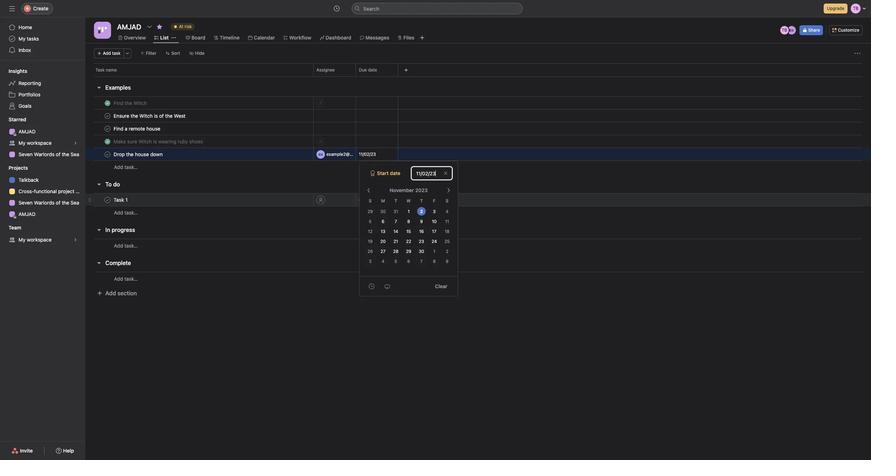 Task type: vqa. For each thing, say whether or not it's contained in the screenshot.
MY for My workspace link within Starred element
yes



Task type: locate. For each thing, give the bounding box(es) containing it.
goals link
[[4, 100, 81, 112]]

of up talkback 'link'
[[56, 151, 60, 157]]

0 vertical spatial warlords
[[34, 151, 54, 157]]

the up talkback 'link'
[[62, 151, 69, 157]]

s
[[369, 198, 372, 204], [446, 198, 449, 204]]

3 task… from the top
[[124, 243, 138, 249]]

8 down 24
[[433, 259, 436, 264]]

messages
[[366, 35, 389, 41]]

add task… inside header examples tree grid
[[114, 164, 138, 170]]

customize
[[838, 27, 860, 33]]

17
[[432, 229, 437, 234]]

show options image
[[147, 24, 152, 30]]

3 completed image from the top
[[103, 196, 112, 204]]

0 vertical spatial seven
[[19, 151, 33, 157]]

completed checkbox for task 1 text field
[[103, 196, 112, 204]]

do
[[113, 181, 120, 188]]

None text field
[[115, 20, 143, 33]]

task… up section
[[124, 276, 138, 282]]

0 horizontal spatial 7
[[395, 219, 397, 224]]

add down task 1 text field
[[114, 210, 123, 216]]

the inside starred element
[[62, 151, 69, 157]]

amjad
[[19, 129, 36, 135], [19, 211, 36, 217]]

amjad inside starred element
[[19, 129, 36, 135]]

0 horizontal spatial 2
[[420, 209, 423, 214]]

s down next month image
[[446, 198, 449, 204]]

t down 2023
[[420, 198, 423, 204]]

1 horizontal spatial 1
[[433, 249, 435, 254]]

2 workspace from the top
[[27, 237, 52, 243]]

completed image
[[103, 112, 112, 120], [103, 137, 112, 146], [103, 196, 112, 204]]

add task… button down the progress
[[114, 242, 138, 250]]

1 vertical spatial workspace
[[27, 237, 52, 243]]

3 completed image from the top
[[103, 150, 112, 159]]

customize button
[[830, 25, 863, 35]]

completed image down "examples" button
[[103, 99, 112, 107]]

november 2023
[[390, 187, 428, 193]]

workspace inside starred element
[[27, 140, 52, 146]]

to
[[105, 181, 112, 188]]

0 horizontal spatial 30
[[381, 209, 386, 214]]

seven warlords of the sea
[[19, 151, 79, 157], [19, 200, 79, 206]]

more actions image
[[855, 51, 861, 56], [125, 51, 130, 56]]

warlords for amjad
[[34, 151, 54, 157]]

2 warlords from the top
[[34, 200, 54, 206]]

invite button
[[7, 445, 37, 458]]

due date
[[359, 67, 377, 73]]

1 horizontal spatial date
[[390, 170, 401, 176]]

0 vertical spatial 29
[[368, 209, 373, 214]]

1 horizontal spatial 5
[[395, 259, 397, 264]]

2023
[[415, 187, 428, 193]]

next month image
[[446, 188, 452, 193]]

seven warlords of the sea inside projects element
[[19, 200, 79, 206]]

15
[[407, 229, 411, 234]]

add task… button down task 1 text field
[[114, 209, 138, 217]]

more actions image down 'customize'
[[855, 51, 861, 56]]

2 vertical spatial completed image
[[103, 196, 112, 204]]

1 task… from the top
[[124, 164, 138, 170]]

1 vertical spatial amjad
[[19, 211, 36, 217]]

0 vertical spatial the
[[62, 151, 69, 157]]

date
[[368, 67, 377, 73], [390, 170, 401, 176]]

the for amjad
[[62, 151, 69, 157]]

1 completed image from the top
[[103, 112, 112, 120]]

teams element
[[0, 222, 85, 247]]

add task… button inside header examples tree grid
[[114, 163, 138, 171]]

s down "previous month" image
[[369, 198, 372, 204]]

1 vertical spatial collapse task list for this section image
[[96, 227, 102, 233]]

1 vertical spatial of
[[56, 200, 60, 206]]

0 horizontal spatial t
[[395, 198, 397, 204]]

list
[[160, 35, 169, 41]]

add section
[[105, 290, 137, 297]]

2 task… from the top
[[124, 210, 138, 216]]

warlords for talkback
[[34, 200, 54, 206]]

amjad up team
[[19, 211, 36, 217]]

6 down 22
[[407, 259, 410, 264]]

amjad link
[[4, 126, 81, 137], [4, 209, 81, 220]]

my workspace link down team
[[4, 234, 81, 246]]

add task… button up section
[[114, 275, 138, 283]]

see details, my workspace image inside starred element
[[73, 141, 78, 145]]

25
[[445, 239, 450, 244]]

sea
[[71, 151, 79, 157], [71, 200, 79, 206]]

1 sea from the top
[[71, 151, 79, 157]]

0 vertical spatial workspace
[[27, 140, 52, 146]]

collapse task list for this section image
[[96, 182, 102, 187], [96, 227, 102, 233], [96, 260, 102, 266]]

seven warlords of the sea for amjad
[[19, 151, 79, 157]]

5 down 28 at the bottom left of page
[[395, 259, 397, 264]]

warlords down cross-functional project plan link
[[34, 200, 54, 206]]

f
[[433, 198, 436, 204]]

board image
[[98, 26, 107, 35]]

see details, my workspace image inside teams element
[[73, 238, 78, 242]]

completed checkbox inside make sure witch is wearing ruby shoes cell
[[103, 137, 112, 146]]

completed image for find a remote house text field
[[103, 124, 112, 133]]

30
[[381, 209, 386, 214], [419, 249, 424, 254]]

of inside starred element
[[56, 151, 60, 157]]

seven warlords of the sea down cross-functional project plan
[[19, 200, 79, 206]]

24
[[432, 239, 437, 244]]

cell
[[356, 193, 399, 207]]

1 warlords from the top
[[34, 151, 54, 157]]

2 vertical spatial collapse task list for this section image
[[96, 260, 102, 266]]

4 task… from the top
[[124, 276, 138, 282]]

my inside starred element
[[19, 140, 25, 146]]

add a task to this section image
[[124, 182, 129, 187]]

3 add task… from the top
[[114, 243, 138, 249]]

0 vertical spatial date
[[368, 67, 377, 73]]

completed image for make sure witch is wearing ruby shoes text field
[[103, 137, 112, 146]]

8 up 15
[[407, 219, 410, 224]]

completed checkbox for find a remote house text field
[[103, 124, 112, 133]]

workspace inside teams element
[[27, 237, 52, 243]]

0 vertical spatial collapse task list for this section image
[[96, 182, 102, 187]]

task… for add task… button inside the header examples tree grid
[[124, 164, 138, 170]]

row
[[85, 63, 871, 77], [94, 76, 863, 77], [85, 97, 871, 110], [85, 109, 871, 123], [85, 122, 871, 135], [85, 135, 871, 148], [85, 193, 871, 207]]

None text field
[[359, 148, 396, 161]]

sea inside projects element
[[71, 200, 79, 206]]

add inside header to do tree grid
[[114, 210, 123, 216]]

29 down 22
[[406, 249, 411, 254]]

amjad down starred
[[19, 129, 36, 135]]

more actions image right task on the top
[[125, 51, 130, 56]]

1 vertical spatial my
[[19, 140, 25, 146]]

workflow link
[[284, 34, 311, 42]]

3
[[433, 209, 436, 214], [369, 259, 372, 264]]

1 my workspace from the top
[[19, 140, 52, 146]]

1 vertical spatial my workspace link
[[4, 234, 81, 246]]

0 vertical spatial sea
[[71, 151, 79, 157]]

1 vertical spatial amjad link
[[4, 209, 81, 220]]

task… down the progress
[[124, 243, 138, 249]]

6
[[382, 219, 385, 224], [407, 259, 410, 264]]

1 vertical spatial 1
[[433, 249, 435, 254]]

completed checkbox inside "find a remote house" cell
[[103, 124, 112, 133]]

4 up 11
[[446, 209, 449, 214]]

2 sea from the top
[[71, 200, 79, 206]]

2 amjad from the top
[[19, 211, 36, 217]]

0 horizontal spatial 29
[[368, 209, 373, 214]]

of for amjad
[[56, 151, 60, 157]]

30 down 23
[[419, 249, 424, 254]]

add task… up add a task to this section icon
[[114, 164, 138, 170]]

1 vertical spatial completed image
[[103, 124, 112, 133]]

completed image inside make sure witch is wearing ruby shoes cell
[[103, 137, 112, 146]]

none text field inside the ex row
[[359, 148, 396, 161]]

ex inside ex 'button'
[[319, 152, 323, 157]]

completed image inside ensure the witch is of the west cell
[[103, 112, 112, 120]]

2 add task… button from the top
[[114, 209, 138, 217]]

1 add task… button from the top
[[114, 163, 138, 171]]

warlords inside projects element
[[34, 200, 54, 206]]

completed checkbox for make sure witch is wearing ruby shoes text field
[[103, 137, 112, 146]]

Completed checkbox
[[103, 99, 112, 107], [103, 112, 112, 120], [103, 150, 112, 159], [103, 196, 112, 204]]

0 horizontal spatial 8
[[407, 219, 410, 224]]

1 completed checkbox from the top
[[103, 124, 112, 133]]

1 completed image from the top
[[103, 99, 112, 107]]

1 vertical spatial 8
[[433, 259, 436, 264]]

seven warlords of the sea link up talkback 'link'
[[4, 149, 81, 160]]

sea inside starred element
[[71, 151, 79, 157]]

0 vertical spatial 8
[[407, 219, 410, 224]]

add task…
[[114, 164, 138, 170], [114, 210, 138, 216], [114, 243, 138, 249], [114, 276, 138, 282]]

task
[[95, 67, 105, 73]]

30 down 'm'
[[381, 209, 386, 214]]

0 vertical spatial 4
[[446, 209, 449, 214]]

1 amjad from the top
[[19, 129, 36, 135]]

my workspace down team
[[19, 237, 52, 243]]

completed image
[[103, 99, 112, 107], [103, 124, 112, 133], [103, 150, 112, 159]]

completed checkbox for ensure the witch is of the west text field
[[103, 112, 112, 120]]

t up "31"
[[395, 198, 397, 204]]

see details, my workspace image for my workspace link in the teams element
[[73, 238, 78, 242]]

1 vertical spatial completed image
[[103, 137, 112, 146]]

task… down drop the house down text field
[[124, 164, 138, 170]]

sea for talkback
[[71, 200, 79, 206]]

3 down 26
[[369, 259, 372, 264]]

completed image inside "find a remote house" cell
[[103, 124, 112, 133]]

1 workspace from the top
[[27, 140, 52, 146]]

4 completed checkbox from the top
[[103, 196, 112, 204]]

cross-functional project plan
[[19, 188, 85, 194]]

the inside projects element
[[62, 200, 69, 206]]

2 my workspace link from the top
[[4, 234, 81, 246]]

2 the from the top
[[62, 200, 69, 206]]

0 horizontal spatial 3
[[369, 259, 372, 264]]

3 collapse task list for this section image from the top
[[96, 260, 102, 266]]

workspace
[[27, 140, 52, 146], [27, 237, 52, 243]]

my down team
[[19, 237, 25, 243]]

warlords inside starred element
[[34, 151, 54, 157]]

overview link
[[118, 34, 146, 42]]

2 down 25
[[446, 249, 449, 254]]

at
[[179, 24, 183, 29]]

0 vertical spatial my workspace
[[19, 140, 52, 146]]

1 amjad link from the top
[[4, 126, 81, 137]]

2 add task… from the top
[[114, 210, 138, 216]]

workspace for see details, my workspace icon inside teams element
[[27, 237, 52, 243]]

add task… row
[[85, 161, 871, 174], [85, 206, 871, 219], [85, 239, 871, 253], [85, 272, 871, 286]]

0 horizontal spatial 6
[[382, 219, 385, 224]]

1 seven warlords of the sea from the top
[[19, 151, 79, 157]]

task… inside header examples tree grid
[[124, 164, 138, 170]]

seven warlords of the sea link for talkback
[[4, 197, 81, 209]]

my inside teams element
[[19, 237, 25, 243]]

1 add task… from the top
[[114, 164, 138, 170]]

1 horizontal spatial more actions image
[[855, 51, 861, 56]]

1 t from the left
[[395, 198, 397, 204]]

seven
[[19, 151, 33, 157], [19, 200, 33, 206]]

reporting link
[[4, 78, 81, 89]]

add inside header examples tree grid
[[114, 164, 123, 170]]

amjad link up teams element
[[4, 209, 81, 220]]

my
[[19, 36, 25, 42], [19, 140, 25, 146], [19, 237, 25, 243]]

1 seven from the top
[[19, 151, 33, 157]]

warlords up talkback 'link'
[[34, 151, 54, 157]]

8
[[407, 219, 410, 224], [433, 259, 436, 264]]

my down starred
[[19, 140, 25, 146]]

1 vertical spatial 9
[[446, 259, 449, 264]]

completed image inside find the witch 'cell'
[[103, 99, 112, 107]]

collapse task list for this section image
[[96, 85, 102, 90]]

add task… down task 1 text field
[[114, 210, 138, 216]]

my left tasks
[[19, 36, 25, 42]]

completed checkbox inside ensure the witch is of the west cell
[[103, 112, 112, 120]]

2 my from the top
[[19, 140, 25, 146]]

2 up the 16
[[420, 209, 423, 214]]

add task… down the progress
[[114, 243, 138, 249]]

1 vertical spatial warlords
[[34, 200, 54, 206]]

0 vertical spatial seven warlords of the sea
[[19, 151, 79, 157]]

6 up 13
[[382, 219, 385, 224]]

date right due
[[368, 67, 377, 73]]

1 my from the top
[[19, 36, 25, 42]]

goals
[[19, 103, 32, 109]]

4 add task… from the top
[[114, 276, 138, 282]]

0 horizontal spatial 4
[[382, 259, 385, 264]]

9 up the 16
[[420, 219, 423, 224]]

add task… inside header to do tree grid
[[114, 210, 138, 216]]

completed image for drop the house down text field
[[103, 150, 112, 159]]

my workspace link inside starred element
[[4, 137, 81, 149]]

completed image inside task 1 cell
[[103, 196, 112, 204]]

tab actions image
[[172, 36, 176, 40]]

files
[[404, 35, 415, 41]]

completed checkbox inside find the witch 'cell'
[[103, 99, 112, 107]]

0 vertical spatial completed image
[[103, 112, 112, 120]]

3 my from the top
[[19, 237, 25, 243]]

collapse task list for this section image left the in
[[96, 227, 102, 233]]

see details, my workspace image
[[73, 141, 78, 145], [73, 238, 78, 242]]

start
[[377, 170, 389, 176]]

of inside projects element
[[56, 200, 60, 206]]

seven up projects
[[19, 151, 33, 157]]

1 vertical spatial seven warlords of the sea link
[[4, 197, 81, 209]]

board link
[[186, 34, 205, 42]]

Drop the house down text field
[[112, 151, 165, 158]]

clear
[[435, 283, 448, 289]]

1 vertical spatial the
[[62, 200, 69, 206]]

2 seven warlords of the sea link from the top
[[4, 197, 81, 209]]

1 seven warlords of the sea link from the top
[[4, 149, 81, 160]]

my workspace inside starred element
[[19, 140, 52, 146]]

examples
[[105, 84, 131, 91]]

0 vertical spatial 7
[[395, 219, 397, 224]]

21
[[394, 239, 398, 244]]

the down project
[[62, 200, 69, 206]]

completed checkbox for drop the house down text field
[[103, 150, 112, 159]]

seven warlords of the sea link down functional
[[4, 197, 81, 209]]

seven inside projects element
[[19, 200, 33, 206]]

0 horizontal spatial ex
[[319, 152, 323, 157]]

my workspace inside teams element
[[19, 237, 52, 243]]

move tasks between sections image
[[292, 152, 296, 157]]

collapse task list for this section image left to
[[96, 182, 102, 187]]

my for my workspace link inside the starred element
[[19, 140, 25, 146]]

1 my workspace link from the top
[[4, 137, 81, 149]]

2 completed checkbox from the top
[[103, 137, 112, 146]]

1 horizontal spatial ex
[[790, 27, 794, 33]]

1 horizontal spatial 3
[[433, 209, 436, 214]]

my inside global element
[[19, 36, 25, 42]]

my workspace for my workspace link inside the starred element
[[19, 140, 52, 146]]

Completed checkbox
[[103, 124, 112, 133], [103, 137, 112, 146]]

my workspace down starred
[[19, 140, 52, 146]]

ex right tb
[[790, 27, 794, 33]]

completed checkbox inside task 1 cell
[[103, 196, 112, 204]]

1 of from the top
[[56, 151, 60, 157]]

28
[[393, 249, 399, 254]]

3 add task… button from the top
[[114, 242, 138, 250]]

1 vertical spatial seven
[[19, 200, 33, 206]]

1 horizontal spatial s
[[446, 198, 449, 204]]

1 vertical spatial 4
[[382, 259, 385, 264]]

ex right details image on the top of page
[[319, 152, 323, 157]]

team button
[[0, 224, 21, 231]]

1 horizontal spatial t
[[420, 198, 423, 204]]

2 my workspace from the top
[[19, 237, 52, 243]]

1 down 24
[[433, 249, 435, 254]]

date right the start
[[390, 170, 401, 176]]

0 vertical spatial completed image
[[103, 99, 112, 107]]

13
[[381, 229, 386, 234]]

t
[[395, 198, 397, 204], [420, 198, 423, 204]]

add up do
[[114, 164, 123, 170]]

help button
[[51, 445, 79, 458]]

1 horizontal spatial 2
[[446, 249, 449, 254]]

completed image up to
[[103, 150, 112, 159]]

0 vertical spatial 3
[[433, 209, 436, 214]]

completed image left find a remote house text field
[[103, 124, 112, 133]]

seven warlords of the sea inside starred element
[[19, 151, 79, 157]]

29 up 12
[[368, 209, 373, 214]]

warlords
[[34, 151, 54, 157], [34, 200, 54, 206]]

find a remote house cell
[[85, 122, 314, 135]]

task… for add task… button within header to do tree grid
[[124, 210, 138, 216]]

1 completed checkbox from the top
[[103, 99, 112, 107]]

timeline
[[220, 35, 240, 41]]

0 vertical spatial amjad
[[19, 129, 36, 135]]

date inside start date button
[[390, 170, 401, 176]]

2 collapse task list for this section image from the top
[[96, 227, 102, 233]]

amjad link down goals link
[[4, 126, 81, 137]]

2 seven from the top
[[19, 200, 33, 206]]

2 vertical spatial completed image
[[103, 150, 112, 159]]

1 vertical spatial 2
[[446, 249, 449, 254]]

5 up 12
[[369, 219, 372, 224]]

date for start date
[[390, 170, 401, 176]]

2 completed image from the top
[[103, 124, 112, 133]]

1 vertical spatial see details, my workspace image
[[73, 238, 78, 242]]

2
[[420, 209, 423, 214], [446, 249, 449, 254]]

3 up 10
[[433, 209, 436, 214]]

add task… up section
[[114, 276, 138, 282]]

7 down "31"
[[395, 219, 397, 224]]

1 vertical spatial 5
[[395, 259, 397, 264]]

1 vertical spatial 30
[[419, 249, 424, 254]]

0 horizontal spatial s
[[369, 198, 372, 204]]

0 vertical spatial see details, my workspace image
[[73, 141, 78, 145]]

section
[[117, 290, 137, 297]]

seven warlords of the sea link for amjad
[[4, 149, 81, 160]]

1 horizontal spatial 8
[[433, 259, 436, 264]]

2 seven warlords of the sea from the top
[[19, 200, 79, 206]]

1 vertical spatial ex
[[319, 152, 323, 157]]

4 down 27
[[382, 259, 385, 264]]

messages link
[[360, 34, 389, 42]]

add task… for 1st add task… button from the bottom of the page
[[114, 276, 138, 282]]

1 s from the left
[[369, 198, 372, 204]]

0 vertical spatial seven warlords of the sea link
[[4, 149, 81, 160]]

0 vertical spatial 5
[[369, 219, 372, 224]]

1 see details, my workspace image from the top
[[73, 141, 78, 145]]

0 vertical spatial 6
[[382, 219, 385, 224]]

amjad inside projects element
[[19, 211, 36, 217]]

7 down 23
[[420, 259, 423, 264]]

0 vertical spatial amjad link
[[4, 126, 81, 137]]

11
[[445, 219, 449, 224]]

of down cross-functional project plan
[[56, 200, 60, 206]]

1 horizontal spatial 29
[[406, 249, 411, 254]]

completed image for ensure the witch is of the west text field
[[103, 112, 112, 120]]

seven down "cross-"
[[19, 200, 33, 206]]

november
[[390, 187, 414, 193]]

1 vertical spatial 7
[[420, 259, 423, 264]]

add up add section button
[[114, 276, 123, 282]]

add task… for add task… button inside the header examples tree grid
[[114, 164, 138, 170]]

list link
[[155, 34, 169, 42]]

0 horizontal spatial date
[[368, 67, 377, 73]]

1 vertical spatial completed checkbox
[[103, 137, 112, 146]]

16
[[419, 229, 424, 234]]

0 vertical spatial completed checkbox
[[103, 124, 112, 133]]

seven warlords of the sea up talkback 'link'
[[19, 151, 79, 157]]

home link
[[4, 22, 81, 33]]

3 completed checkbox from the top
[[103, 150, 112, 159]]

task… inside header to do tree grid
[[124, 210, 138, 216]]

of
[[56, 151, 60, 157], [56, 200, 60, 206]]

1 horizontal spatial 30
[[419, 249, 424, 254]]

my workspace
[[19, 140, 52, 146], [19, 237, 52, 243]]

1 horizontal spatial 6
[[407, 259, 410, 264]]

2 completed checkbox from the top
[[103, 112, 112, 120]]

seven warlords of the sea for talkback
[[19, 200, 79, 206]]

my workspace link
[[4, 137, 81, 149], [4, 234, 81, 246]]

add down in progress
[[114, 243, 123, 249]]

collapse task list for this section image left "complete"
[[96, 260, 102, 266]]

0 vertical spatial my
[[19, 36, 25, 42]]

clear due date image
[[444, 171, 448, 176]]

add task… button up add a task to this section icon
[[114, 163, 138, 171]]

1 vertical spatial date
[[390, 170, 401, 176]]

1 down w
[[408, 209, 410, 214]]

9
[[420, 219, 423, 224], [446, 259, 449, 264]]

1 vertical spatial seven warlords of the sea
[[19, 200, 79, 206]]

7
[[395, 219, 397, 224], [420, 259, 423, 264]]

2 of from the top
[[56, 200, 60, 206]]

my workspace link down starred
[[4, 137, 81, 149]]

2 completed image from the top
[[103, 137, 112, 146]]

2 add task… row from the top
[[85, 206, 871, 219]]

1 the from the top
[[62, 151, 69, 157]]

1 vertical spatial my workspace
[[19, 237, 52, 243]]

seven inside starred element
[[19, 151, 33, 157]]

share
[[809, 27, 820, 33]]

2 see details, my workspace image from the top
[[73, 238, 78, 242]]

9 down 25
[[446, 259, 449, 264]]

1 vertical spatial sea
[[71, 200, 79, 206]]

dashboard
[[326, 35, 351, 41]]

0 vertical spatial of
[[56, 151, 60, 157]]

completed checkbox inside drop the house down cell
[[103, 150, 112, 159]]

completed image for find the witch 'text box'
[[103, 99, 112, 107]]

task… down task 1 text field
[[124, 210, 138, 216]]

0 horizontal spatial 1
[[408, 209, 410, 214]]

0 vertical spatial my workspace link
[[4, 137, 81, 149]]

0 vertical spatial ex
[[790, 27, 794, 33]]

clear button
[[431, 280, 452, 293]]

0 vertical spatial 9
[[420, 219, 423, 224]]

2 vertical spatial my
[[19, 237, 25, 243]]



Task type: describe. For each thing, give the bounding box(es) containing it.
invite
[[20, 448, 33, 454]]

1 vertical spatial 29
[[406, 249, 411, 254]]

Find a remote house text field
[[112, 125, 163, 132]]

add left task on the top
[[103, 51, 111, 56]]

hide button
[[186, 48, 208, 58]]

calendar link
[[248, 34, 275, 42]]

sea for amjad
[[71, 151, 79, 157]]

2 t from the left
[[420, 198, 423, 204]]

1 vertical spatial 6
[[407, 259, 410, 264]]

board
[[192, 35, 205, 41]]

name
[[106, 67, 117, 73]]

projects element
[[0, 162, 85, 222]]

reporting
[[19, 80, 41, 86]]

task
[[112, 51, 121, 56]]

w
[[407, 198, 411, 204]]

global element
[[0, 17, 85, 60]]

tasks
[[27, 36, 39, 42]]

my workspace link inside teams element
[[4, 234, 81, 246]]

start date
[[377, 170, 401, 176]]

portfolios link
[[4, 89, 81, 100]]

1 add task… row from the top
[[85, 161, 871, 174]]

create button
[[21, 3, 53, 14]]

4 add task… row from the top
[[85, 272, 871, 286]]

task 1 cell
[[85, 193, 314, 207]]

10
[[432, 219, 437, 224]]

1 vertical spatial 3
[[369, 259, 372, 264]]

sort button
[[163, 48, 183, 58]]

workspace for see details, my workspace icon in starred element
[[27, 140, 52, 146]]

dashboard link
[[320, 34, 351, 42]]

drop the house down cell
[[85, 148, 314, 161]]

completed checkbox for find the witch 'text box'
[[103, 99, 112, 107]]

header examples tree grid
[[85, 97, 871, 174]]

23
[[419, 239, 424, 244]]

collapse task list for this section image for complete
[[96, 260, 102, 266]]

calendar
[[254, 35, 275, 41]]

add time image
[[369, 284, 375, 289]]

collapse task list for this section image for in progress
[[96, 227, 102, 233]]

to do button
[[105, 178, 120, 191]]

row containing task name
[[85, 63, 871, 77]]

find the witch cell
[[85, 97, 314, 110]]

starred element
[[0, 113, 85, 162]]

starred
[[9, 116, 26, 123]]

risk
[[185, 24, 192, 29]]

18
[[445, 229, 450, 234]]

add left section
[[105, 290, 116, 297]]

plan
[[76, 188, 85, 194]]

add task button
[[94, 48, 124, 58]]

november 2023 button
[[385, 184, 440, 197]]

start date button
[[365, 167, 406, 180]]

history image
[[334, 6, 340, 11]]

previous month image
[[366, 188, 372, 193]]

inbox
[[19, 47, 31, 53]]

2 amjad link from the top
[[4, 209, 81, 220]]

overview
[[124, 35, 146, 41]]

insights element
[[0, 65, 85, 113]]

1 collapse task list for this section image from the top
[[96, 182, 102, 187]]

details image
[[305, 152, 309, 157]]

22
[[406, 239, 411, 244]]

add section button
[[94, 287, 140, 300]]

functional
[[34, 188, 57, 194]]

Task 1 text field
[[112, 196, 130, 204]]

add task… for add task… button within header to do tree grid
[[114, 210, 138, 216]]

assignee
[[317, 67, 335, 73]]

ex button
[[317, 150, 354, 159]]

0 vertical spatial 1
[[408, 209, 410, 214]]

timeline link
[[214, 34, 240, 42]]

task… for second add task… button from the bottom
[[124, 243, 138, 249]]

27
[[381, 249, 386, 254]]

examples button
[[105, 81, 131, 94]]

add task
[[103, 51, 121, 56]]

help
[[63, 448, 74, 454]]

my workspace for my workspace link in the teams element
[[19, 237, 52, 243]]

my for my workspace link in the teams element
[[19, 237, 25, 243]]

12
[[368, 229, 373, 234]]

header to do tree grid
[[85, 193, 871, 219]]

Due date text field
[[412, 167, 452, 180]]

hide sidebar image
[[9, 6, 15, 11]]

insights button
[[0, 68, 27, 75]]

add task… button inside header to do tree grid
[[114, 209, 138, 217]]

add field image
[[404, 68, 408, 72]]

hide
[[195, 51, 205, 56]]

0 horizontal spatial 5
[[369, 219, 372, 224]]

19
[[368, 239, 373, 244]]

upgrade button
[[824, 4, 848, 14]]

team
[[9, 225, 21, 231]]

add task… for second add task… button from the bottom
[[114, 243, 138, 249]]

31
[[394, 209, 398, 214]]

make sure witch is wearing ruby shoes cell
[[85, 135, 314, 148]]

remove from starred image
[[157, 24, 162, 30]]

amjad link inside starred element
[[4, 126, 81, 137]]

seven for amjad
[[19, 151, 33, 157]]

see details, my workspace image for my workspace link inside the starred element
[[73, 141, 78, 145]]

ex row
[[85, 148, 871, 161]]

projects button
[[0, 165, 28, 172]]

0 horizontal spatial 9
[[420, 219, 423, 224]]

progress
[[112, 227, 135, 233]]

talkback
[[19, 177, 39, 183]]

create
[[33, 5, 48, 11]]

add tab image
[[420, 35, 425, 41]]

starred button
[[0, 116, 26, 123]]

complete button
[[105, 257, 131, 270]]

m
[[381, 198, 385, 204]]

talkback link
[[4, 175, 81, 186]]

files link
[[398, 34, 415, 42]]

my for my tasks link
[[19, 36, 25, 42]]

my tasks link
[[4, 33, 81, 45]]

Make sure Witch is wearing ruby shoes text field
[[112, 138, 205, 145]]

Search tasks, projects, and more text field
[[352, 3, 523, 14]]

complete
[[105, 260, 131, 266]]

portfolios
[[19, 92, 40, 98]]

home
[[19, 24, 32, 30]]

0 vertical spatial 30
[[381, 209, 386, 214]]

0 vertical spatial 2
[[420, 209, 423, 214]]

ensure the witch is of the west cell
[[85, 109, 314, 123]]

due
[[359, 67, 367, 73]]

Ensure the Witch is of the West text field
[[112, 112, 188, 119]]

task… for 1st add task… button from the bottom of the page
[[124, 276, 138, 282]]

3 add task… row from the top
[[85, 239, 871, 253]]

1 horizontal spatial 9
[[446, 259, 449, 264]]

in progress button
[[105, 224, 135, 236]]

the for talkback
[[62, 200, 69, 206]]

filter
[[146, 51, 156, 56]]

amjad for amjad link within starred element
[[19, 129, 36, 135]]

amjad for 1st amjad link from the bottom
[[19, 211, 36, 217]]

filter button
[[137, 48, 160, 58]]

in progress
[[105, 227, 135, 233]]

set to repeat image
[[385, 284, 390, 289]]

task name
[[95, 67, 117, 73]]

in
[[105, 227, 110, 233]]

upgrade
[[827, 6, 845, 11]]

4 add task… button from the top
[[114, 275, 138, 283]]

workflow
[[289, 35, 311, 41]]

0 horizontal spatial more actions image
[[125, 51, 130, 56]]

date for due date
[[368, 67, 377, 73]]

Find the Witch text field
[[112, 100, 149, 107]]

project
[[58, 188, 74, 194]]

tb
[[782, 27, 788, 33]]

at risk
[[179, 24, 192, 29]]

sort
[[171, 51, 180, 56]]

1 horizontal spatial 7
[[420, 259, 423, 264]]

2 s from the left
[[446, 198, 449, 204]]

of for talkback
[[56, 200, 60, 206]]

14
[[394, 229, 398, 234]]

share button
[[800, 25, 823, 35]]

1 horizontal spatial 4
[[446, 209, 449, 214]]

completed image for task 1 text field
[[103, 196, 112, 204]]

seven for talkback
[[19, 200, 33, 206]]



